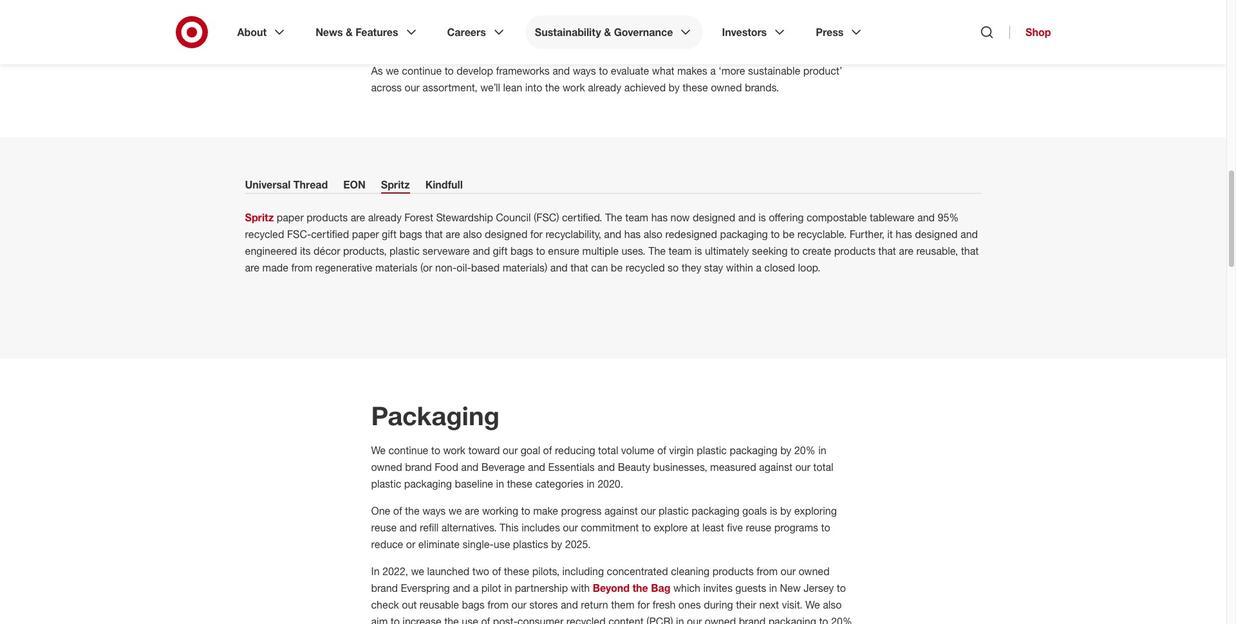 Task type: locate. For each thing, give the bounding box(es) containing it.
1 horizontal spatial we
[[411, 565, 424, 578]]

recycled up engineered
[[245, 228, 284, 241]]

1 vertical spatial bags
[[511, 245, 533, 258]]

0 vertical spatial recycled
[[245, 228, 284, 241]]

beauty
[[618, 461, 650, 474]]

1 vertical spatial paper
[[352, 228, 379, 241]]

stewardship
[[436, 211, 493, 224]]

our right across
[[405, 81, 420, 94]]

for inside which invites guests in new jersey to check out reusable bags from our stores and return them for fresh ones during their next visit. we also aim to increase the use of post-consumer recycled content (pcr) in our owned brand packaging to 2
[[638, 599, 650, 612]]

2 horizontal spatial also
[[823, 599, 842, 612]]

2 vertical spatial products
[[713, 565, 754, 578]]

1 horizontal spatial reuse
[[746, 522, 772, 534]]

1 vertical spatial we
[[449, 505, 462, 518]]

we up the one
[[371, 444, 386, 457]]

goals inside one of the ways we are working to make progress against our plastic packaging goals is by exploring reuse and refill alternatives. this includes our commitment to explore at least five reuse programs to reduce or eliminate single-use plastics by 2025.
[[742, 505, 767, 518]]

of right the one
[[393, 505, 402, 518]]

reducing
[[555, 444, 595, 457]]

already inside as we continue to develop frameworks and ways to evaluate what makes a 'more sustainable product' across our assortment, we'll lean into the work already achieved by these owned brands.
[[588, 81, 622, 94]]

a left the 'more
[[710, 64, 716, 77]]

designed
[[693, 211, 736, 224], [485, 228, 528, 241], [915, 228, 958, 241]]

further,
[[850, 228, 885, 241]]

by left 2025.
[[551, 538, 562, 551]]

progress
[[561, 505, 602, 518]]

ensure
[[548, 245, 580, 258]]

plastics
[[513, 538, 548, 551]]

1 vertical spatial against
[[605, 505, 638, 518]]

1 horizontal spatial the
[[649, 245, 666, 258]]

1 horizontal spatial goals
[[742, 505, 767, 518]]

& down work.
[[604, 26, 611, 39]]

is for designed
[[759, 211, 766, 224]]

1 horizontal spatial work
[[563, 81, 585, 94]]

owned brand examples of sustainable choices
[[371, 33, 714, 52]]

consumer
[[518, 616, 564, 625]]

our up sustainability
[[570, 8, 585, 21]]

be
[[783, 228, 795, 241], [611, 261, 623, 274]]

explore
[[654, 522, 688, 534]]

goals left 'help'
[[490, 8, 515, 21]]

is up programs
[[770, 505, 778, 518]]

ways up refill
[[423, 505, 446, 518]]

continue inside we continue to work toward our goal of reducing total volume of virgin plastic packaging by 20% in owned brand food and beverage and essentials and beauty businesses, measured against our total plastic packaging baseline in these categories in 2020.
[[389, 444, 428, 457]]

2 horizontal spatial from
[[757, 565, 778, 578]]

2 vertical spatial these
[[504, 565, 529, 578]]

designed up reusable,
[[915, 228, 958, 241]]

1 vertical spatial work
[[443, 444, 466, 457]]

2 vertical spatial bags
[[462, 599, 485, 612]]

from down its
[[291, 261, 313, 274]]

post-
[[493, 616, 518, 625]]

bags down pilot
[[462, 599, 485, 612]]

products up invites on the right bottom of the page
[[713, 565, 754, 578]]

visit.
[[782, 599, 803, 612]]

to up assortment,
[[445, 64, 454, 77]]

we inside as we continue to develop frameworks and ways to evaluate what makes a 'more sustainable product' across our assortment, we'll lean into the work already achieved by these owned brands.
[[386, 64, 399, 77]]

made
[[262, 261, 288, 274]]

plastic up the measured
[[697, 444, 727, 457]]

0 vertical spatial continue
[[402, 64, 442, 77]]

owned inside the in 2022, we launched two of these pilots, including concentrated cleaning products from our owned brand everspring and a pilot in partnership with
[[799, 565, 830, 578]]

2 horizontal spatial we
[[449, 505, 462, 518]]

a right within on the right of the page
[[756, 261, 762, 274]]

five
[[727, 522, 743, 534]]

volume
[[621, 444, 655, 457]]

1 vertical spatial goals
[[742, 505, 767, 518]]

1 horizontal spatial ways
[[573, 64, 596, 77]]

gift up products,
[[382, 228, 397, 241]]

0 horizontal spatial goals
[[490, 8, 515, 21]]

be down offering
[[783, 228, 795, 241]]

work up food
[[443, 444, 466, 457]]

by up programs
[[780, 505, 792, 518]]

1 vertical spatial use
[[462, 616, 478, 625]]

95%
[[938, 211, 959, 224]]

of inside the in 2022, we launched two of these pilots, including concentrated cleaning products from our owned brand everspring and a pilot in partnership with
[[492, 565, 501, 578]]

1 vertical spatial sustainable
[[748, 64, 801, 77]]

for inside paper products are already forest stewardship council (fsc) certified. the team has now designed and is offering compostable tableware and 95% recycled fsc-certified paper gift bags that are also designed for recyclability, and has also redesigned packaging to be recyclable. further, it has designed and engineered its décor products, plastic serveware and gift bags to ensure multiple uses. the team is ultimately seeking to create products that are reusable, that are made from regenerative materials (or non-oil-based materials) and that can be recycled so they stay within a closed loop.
[[530, 228, 543, 241]]

continue up assortment,
[[402, 64, 442, 77]]

gift
[[382, 228, 397, 241], [493, 245, 508, 258]]

2 horizontal spatial has
[[896, 228, 912, 241]]

makes
[[677, 64, 708, 77]]

0 vertical spatial work
[[563, 81, 585, 94]]

careers link
[[438, 15, 516, 49]]

paper up "fsc-"
[[277, 211, 304, 224]]

the right the uses.
[[649, 245, 666, 258]]

1 horizontal spatial designed
[[693, 211, 736, 224]]

1 vertical spatial a
[[756, 261, 762, 274]]

0 vertical spatial we
[[386, 64, 399, 77]]

essentials
[[548, 461, 595, 474]]

1 vertical spatial from
[[757, 565, 778, 578]]

2 horizontal spatial a
[[756, 261, 762, 274]]

we inside which invites guests in new jersey to check out reusable bags from our stores and return them for fresh ones during their next visit. we also aim to increase the use of post-consumer recycled content (pcr) in our owned brand packaging to 2
[[806, 599, 820, 612]]

0 vertical spatial already
[[588, 81, 622, 94]]

team up the uses.
[[625, 211, 649, 224]]

spritz link
[[381, 178, 410, 194], [245, 211, 274, 224]]

the right the one
[[405, 505, 420, 518]]

bags down forest at the left of the page
[[400, 228, 422, 241]]

packaging
[[371, 400, 500, 431]]

1 vertical spatial ways
[[423, 505, 446, 518]]

tab list containing universal thread
[[245, 178, 982, 194]]

1 vertical spatial we
[[806, 599, 820, 612]]

0 vertical spatial bags
[[400, 228, 422, 241]]

by left 20%
[[781, 444, 792, 457]]

and
[[470, 8, 488, 21], [553, 64, 570, 77], [738, 211, 756, 224], [918, 211, 935, 224], [604, 228, 622, 241], [961, 228, 978, 241], [473, 245, 490, 258], [550, 261, 568, 274], [461, 461, 479, 474], [528, 461, 545, 474], [598, 461, 615, 474], [400, 522, 417, 534], [453, 582, 470, 595], [561, 599, 578, 612]]

0 horizontal spatial &
[[346, 26, 353, 39]]

two
[[472, 565, 489, 578]]

of right two
[[492, 565, 501, 578]]

by inside we continue to work toward our goal of reducing total volume of virgin plastic packaging by 20% in owned brand food and beverage and essentials and beauty businesses, measured against our total plastic packaging baseline in these categories in 2020.
[[781, 444, 792, 457]]

these
[[683, 81, 708, 94], [507, 478, 532, 491], [504, 565, 529, 578]]

2 horizontal spatial products
[[834, 245, 876, 258]]

in right 20%
[[819, 444, 827, 457]]

1 & from the left
[[346, 26, 353, 39]]

1 vertical spatial spritz link
[[245, 211, 274, 224]]

owned down during
[[705, 616, 736, 625]]

regenerative
[[315, 261, 373, 274]]

is inside one of the ways we are working to make progress against our plastic packaging goals is by exploring reuse and refill alternatives. this includes our commitment to explore at least five reuse programs to reduce or eliminate single-use plastics by 2025.
[[770, 505, 778, 518]]

our up post-
[[512, 599, 527, 612]]

1 horizontal spatial already
[[588, 81, 622, 94]]

sustainable up 'brands.'
[[748, 64, 801, 77]]

has up the uses.
[[624, 228, 641, 241]]

eliminate
[[418, 538, 460, 551]]

is for packaging
[[770, 505, 778, 518]]

0 horizontal spatial sustainable
[[568, 33, 653, 52]]

to left make
[[521, 505, 530, 518]]

in
[[819, 444, 827, 457], [496, 478, 504, 491], [587, 478, 595, 491], [504, 582, 512, 595], [769, 582, 777, 595], [676, 616, 684, 625]]

features
[[356, 26, 398, 39]]

has left now
[[651, 211, 668, 224]]

out
[[402, 599, 417, 612]]

use left post-
[[462, 616, 478, 625]]

in left '2020.'
[[587, 478, 595, 491]]

1 horizontal spatial be
[[783, 228, 795, 241]]

0 vertical spatial these
[[683, 81, 708, 94]]

plastic up 'materials'
[[390, 245, 420, 258]]

1 horizontal spatial team
[[669, 245, 692, 258]]

oil-
[[457, 261, 471, 274]]

from up 'guests'
[[757, 565, 778, 578]]

0 horizontal spatial bags
[[400, 228, 422, 241]]

are left reusable,
[[899, 245, 914, 258]]

we right as
[[386, 64, 399, 77]]

direct
[[541, 8, 567, 21]]

this
[[500, 522, 519, 534]]

these down 'beverage'
[[507, 478, 532, 491]]

2 vertical spatial from
[[488, 599, 509, 612]]

1 horizontal spatial gift
[[493, 245, 508, 258]]

designed down council
[[485, 228, 528, 241]]

1 vertical spatial for
[[638, 599, 650, 612]]

to
[[445, 64, 454, 77], [599, 64, 608, 77], [771, 228, 780, 241], [536, 245, 545, 258], [791, 245, 800, 258], [431, 444, 440, 457], [521, 505, 530, 518], [642, 522, 651, 534], [821, 522, 830, 534], [837, 582, 846, 595], [391, 616, 400, 625], [819, 616, 828, 625]]

policies and goals help direct our work.
[[429, 8, 616, 21]]

across
[[371, 81, 402, 94]]

spritz
[[381, 178, 410, 191], [245, 211, 274, 224]]

1 vertical spatial recycled
[[626, 261, 665, 274]]

from inside the in 2022, we launched two of these pilots, including concentrated cleaning products from our owned brand everspring and a pilot in partnership with
[[757, 565, 778, 578]]

against
[[759, 461, 793, 474], [605, 505, 638, 518]]

already down evaluate
[[588, 81, 622, 94]]

ways down sustainability
[[573, 64, 596, 77]]

news & features link
[[307, 15, 428, 49]]

closed
[[765, 261, 795, 274]]

brand left food
[[405, 461, 432, 474]]

owned up the one
[[371, 461, 402, 474]]

also down jersey
[[823, 599, 842, 612]]

universal thread
[[245, 178, 328, 191]]

these inside we continue to work toward our goal of reducing total volume of virgin plastic packaging by 20% in owned brand food and beverage and essentials and beauty businesses, measured against our total plastic packaging baseline in these categories in 2020.
[[507, 478, 532, 491]]

1 reuse from the left
[[371, 522, 397, 534]]

our up 2025.
[[563, 522, 578, 534]]

from up post-
[[488, 599, 509, 612]]

1 horizontal spatial spritz link
[[381, 178, 410, 194]]

we up alternatives.
[[449, 505, 462, 518]]

1 horizontal spatial from
[[488, 599, 509, 612]]

against up commitment
[[605, 505, 638, 518]]

1 vertical spatial already
[[368, 211, 402, 224]]

packaging up ultimately on the top right of the page
[[720, 228, 768, 241]]

we'll
[[481, 81, 500, 94]]

our down 20%
[[795, 461, 811, 474]]

continue down packaging
[[389, 444, 428, 457]]

them
[[611, 599, 635, 612]]

universal thread link
[[245, 178, 328, 194]]

also inside which invites guests in new jersey to check out reusable bags from our stores and return them for fresh ones during their next visit. we also aim to increase the use of post-consumer recycled content (pcr) in our owned brand packaging to 2
[[823, 599, 842, 612]]

the
[[545, 81, 560, 94], [405, 505, 420, 518], [633, 582, 648, 595], [444, 616, 459, 625]]

designed up redesigned
[[693, 211, 736, 224]]

of left virgin
[[657, 444, 666, 457]]

team
[[625, 211, 649, 224], [669, 245, 692, 258]]

of right goal
[[543, 444, 552, 457]]

1 vertical spatial spritz
[[245, 211, 274, 224]]

2 horizontal spatial is
[[770, 505, 778, 518]]

product'
[[803, 64, 842, 77]]

brand inside which invites guests in new jersey to check out reusable bags from our stores and return them for fresh ones during their next visit. we also aim to increase the use of post-consumer recycled content (pcr) in our owned brand packaging to 2
[[739, 616, 766, 625]]

develop
[[457, 64, 493, 77]]

launched
[[427, 565, 470, 578]]

council
[[496, 211, 531, 224]]

1 horizontal spatial a
[[710, 64, 716, 77]]

owned inside we continue to work toward our goal of reducing total volume of virgin plastic packaging by 20% in owned brand food and beverage and essentials and beauty businesses, measured against our total plastic packaging baseline in these categories in 2020.
[[371, 461, 402, 474]]

recycled
[[245, 228, 284, 241], [626, 261, 665, 274], [566, 616, 606, 625]]

baseline
[[455, 478, 493, 491]]

2 vertical spatial recycled
[[566, 616, 606, 625]]

plastic inside one of the ways we are working to make progress against our plastic packaging goals is by exploring reuse and refill alternatives. this includes our commitment to explore at least five reuse programs to reduce or eliminate single-use plastics by 2025.
[[659, 505, 689, 518]]

alternatives.
[[442, 522, 497, 534]]

offering
[[769, 211, 804, 224]]

reuse right five at the bottom right
[[746, 522, 772, 534]]

continue
[[402, 64, 442, 77], [389, 444, 428, 457]]

the inside as we continue to develop frameworks and ways to evaluate what makes a 'more sustainable product' across our assortment, we'll lean into the work already achieved by these owned brands.
[[545, 81, 560, 94]]

by down what
[[669, 81, 680, 94]]

1 horizontal spatial for
[[638, 599, 650, 612]]

certified
[[311, 228, 349, 241]]

plastic inside paper products are already forest stewardship council (fsc) certified. the team has now designed and is offering compostable tableware and 95% recycled fsc-certified paper gift bags that are also designed for recyclability, and has also redesigned packaging to be recyclable. further, it has designed and engineered its décor products, plastic serveware and gift bags to ensure multiple uses. the team is ultimately seeking to create products that are reusable, that are made from regenerative materials (or non-oil-based materials) and that can be recycled so they stay within a closed loop.
[[390, 245, 420, 258]]

that
[[425, 228, 443, 241], [878, 245, 896, 258], [961, 245, 979, 258], [571, 261, 588, 274]]

0 vertical spatial is
[[759, 211, 766, 224]]

has right it
[[896, 228, 912, 241]]

in right pilot
[[504, 582, 512, 595]]

0 horizontal spatial for
[[530, 228, 543, 241]]

brand down their
[[739, 616, 766, 625]]

spritz down universal at the top
[[245, 211, 274, 224]]

1 vertical spatial be
[[611, 261, 623, 274]]

a left pilot
[[473, 582, 479, 595]]

the right 'into'
[[545, 81, 560, 94]]

work.
[[588, 8, 613, 21]]

bags up materials)
[[511, 245, 533, 258]]

spritz link down universal at the top
[[245, 211, 274, 224]]

0 horizontal spatial a
[[473, 582, 479, 595]]

to up food
[[431, 444, 440, 457]]

0 horizontal spatial reuse
[[371, 522, 397, 534]]

brand inside the in 2022, we launched two of these pilots, including concentrated cleaning products from our owned brand everspring and a pilot in partnership with
[[371, 582, 398, 595]]

2 & from the left
[[604, 26, 611, 39]]

recyclability,
[[546, 228, 601, 241]]

2022,
[[382, 565, 408, 578]]

and inside one of the ways we are working to make progress against our plastic packaging goals is by exploring reuse and refill alternatives. this includes our commitment to explore at least five reuse programs to reduce or eliminate single-use plastics by 2025.
[[400, 522, 417, 534]]

0 horizontal spatial we
[[371, 444, 386, 457]]

work
[[563, 81, 585, 94], [443, 444, 466, 457]]

also up the uses.
[[644, 228, 663, 241]]

1 horizontal spatial &
[[604, 26, 611, 39]]

is up they
[[695, 245, 702, 258]]

total left volume
[[598, 444, 618, 457]]

we inside the in 2022, we launched two of these pilots, including concentrated cleaning products from our owned brand everspring and a pilot in partnership with
[[411, 565, 424, 578]]

reuse down the one
[[371, 522, 397, 534]]

0 vertical spatial the
[[605, 211, 623, 224]]

be right can
[[611, 261, 623, 274]]

0 horizontal spatial the
[[605, 211, 623, 224]]

or
[[406, 538, 416, 551]]

1 horizontal spatial recycled
[[566, 616, 606, 625]]

1 horizontal spatial total
[[813, 461, 834, 474]]

gift up the based
[[493, 245, 508, 258]]

in inside the in 2022, we launched two of these pilots, including concentrated cleaning products from our owned brand everspring and a pilot in partnership with
[[504, 582, 512, 595]]

0 horizontal spatial ways
[[423, 505, 446, 518]]

the down reusable
[[444, 616, 459, 625]]

recycled down the uses.
[[626, 261, 665, 274]]

spritz up forest at the left of the page
[[381, 178, 410, 191]]

0 horizontal spatial also
[[463, 228, 482, 241]]

fsc-
[[287, 228, 311, 241]]

0 horizontal spatial spritz
[[245, 211, 274, 224]]

1 vertical spatial these
[[507, 478, 532, 491]]

0 horizontal spatial total
[[598, 444, 618, 457]]

at
[[691, 522, 700, 534]]

the down concentrated
[[633, 582, 648, 595]]

0 horizontal spatial products
[[307, 211, 348, 224]]

sustainable
[[568, 33, 653, 52], [748, 64, 801, 77]]

sustainability
[[535, 26, 601, 39]]

of
[[549, 33, 564, 52], [543, 444, 552, 457], [657, 444, 666, 457], [393, 505, 402, 518], [492, 565, 501, 578], [481, 616, 490, 625]]

within
[[726, 261, 753, 274]]

1 horizontal spatial products
[[713, 565, 754, 578]]

that down it
[[878, 245, 896, 258]]

to down exploring
[[821, 522, 830, 534]]

1 horizontal spatial use
[[494, 538, 510, 551]]

our inside the in 2022, we launched two of these pilots, including concentrated cleaning products from our owned brand everspring and a pilot in partnership with
[[781, 565, 796, 578]]

2 vertical spatial a
[[473, 582, 479, 595]]

achieved
[[624, 81, 666, 94]]

are
[[351, 211, 365, 224], [446, 228, 460, 241], [899, 245, 914, 258], [245, 261, 260, 274], [465, 505, 479, 518]]

guests
[[736, 582, 766, 595]]

reusable
[[420, 599, 459, 612]]

1 horizontal spatial bags
[[462, 599, 485, 612]]

1 vertical spatial the
[[649, 245, 666, 258]]

beyond the bag
[[593, 582, 671, 595]]

certified.
[[562, 211, 602, 224]]

0 vertical spatial ways
[[573, 64, 596, 77]]

multiple
[[582, 245, 619, 258]]

& for news
[[346, 26, 353, 39]]

0 horizontal spatial is
[[695, 245, 702, 258]]

packaging up least
[[692, 505, 740, 518]]

1 vertical spatial continue
[[389, 444, 428, 457]]

packaging inside which invites guests in new jersey to check out reusable bags from our stores and return them for fresh ones during their next visit. we also aim to increase the use of post-consumer recycled content (pcr) in our owned brand packaging to 2
[[769, 616, 816, 625]]

2 vertical spatial we
[[411, 565, 424, 578]]

0 vertical spatial sustainable
[[568, 33, 653, 52]]

tab list
[[245, 178, 982, 194]]

everspring
[[401, 582, 450, 595]]

stay
[[704, 261, 723, 274]]

press
[[816, 26, 844, 39]]

ways inside one of the ways we are working to make progress against our plastic packaging goals is by exploring reuse and refill alternatives. this includes our commitment to explore at least five reuse programs to reduce or eliminate single-use plastics by 2025.
[[423, 505, 446, 518]]

0 vertical spatial a
[[710, 64, 716, 77]]

2 vertical spatial is
[[770, 505, 778, 518]]



Task type: vqa. For each thing, say whether or not it's contained in the screenshot.
left in the bottom of the page
no



Task type: describe. For each thing, give the bounding box(es) containing it.
20%
[[794, 444, 816, 457]]

now
[[671, 211, 690, 224]]

based
[[471, 261, 500, 274]]

includes
[[522, 522, 560, 534]]

assortment,
[[423, 81, 478, 94]]

next
[[759, 599, 779, 612]]

0 horizontal spatial spritz link
[[245, 211, 274, 224]]

to left create
[[791, 245, 800, 258]]

fresh
[[653, 599, 676, 612]]

tableware
[[870, 211, 915, 224]]

of inside one of the ways we are working to make progress against our plastic packaging goals is by exploring reuse and refill alternatives. this includes our commitment to explore at least five reuse programs to reduce or eliminate single-use plastics by 2025.
[[393, 505, 402, 518]]

to up materials)
[[536, 245, 545, 258]]

refill
[[420, 522, 439, 534]]

against inside one of the ways we are working to make progress against our plastic packaging goals is by exploring reuse and refill alternatives. this includes our commitment to explore at least five reuse programs to reduce or eliminate single-use plastics by 2025.
[[605, 505, 638, 518]]

uses.
[[622, 245, 646, 258]]

beyond the bag link
[[593, 582, 671, 595]]

new
[[780, 582, 801, 595]]

use inside one of the ways we are working to make progress against our plastic packaging goals is by exploring reuse and refill alternatives. this includes our commitment to explore at least five reuse programs to reduce or eliminate single-use plastics by 2025.
[[494, 538, 510, 551]]

1 vertical spatial total
[[813, 461, 834, 474]]

virgin
[[669, 444, 694, 457]]

investors
[[722, 26, 767, 39]]

in 2022, we launched two of these pilots, including concentrated cleaning products from our owned brand everspring and a pilot in partnership with
[[371, 565, 830, 595]]

its
[[300, 245, 311, 258]]

jersey
[[804, 582, 834, 595]]

plastic up the one
[[371, 478, 401, 491]]

continue inside as we continue to develop frameworks and ways to evaluate what makes a 'more sustainable product' across our assortment, we'll lean into the work already achieved by these owned brands.
[[402, 64, 442, 77]]

which
[[673, 582, 701, 595]]

to left explore
[[642, 522, 651, 534]]

beyond
[[593, 582, 630, 595]]

0 vertical spatial team
[[625, 211, 649, 224]]

to down jersey
[[819, 616, 828, 625]]

are down eon link
[[351, 211, 365, 224]]

as we continue to develop frameworks and ways to evaluate what makes a 'more sustainable product' across our assortment, we'll lean into the work already achieved by these owned brands.
[[371, 64, 842, 94]]

bags inside which invites guests in new jersey to check out reusable bags from our stores and return them for fresh ones during their next visit. we also aim to increase the use of post-consumer recycled content (pcr) in our owned brand packaging to 2
[[462, 599, 485, 612]]

2 horizontal spatial designed
[[915, 228, 958, 241]]

are left made in the top of the page
[[245, 261, 260, 274]]

thread
[[293, 178, 328, 191]]

least
[[702, 522, 724, 534]]

in down 'beverage'
[[496, 478, 504, 491]]

from inside which invites guests in new jersey to check out reusable bags from our stores and return them for fresh ones during their next visit. we also aim to increase the use of post-consumer recycled content (pcr) in our owned brand packaging to 2
[[488, 599, 509, 612]]

a inside as we continue to develop frameworks and ways to evaluate what makes a 'more sustainable product' across our assortment, we'll lean into the work already achieved by these owned brands.
[[710, 64, 716, 77]]

use inside which invites guests in new jersey to check out reusable bags from our stores and return them for fresh ones during their next visit. we also aim to increase the use of post-consumer recycled content (pcr) in our owned brand packaging to 2
[[462, 616, 478, 625]]

can
[[591, 261, 608, 274]]

measured
[[710, 461, 756, 474]]

work inside as we continue to develop frameworks and ways to evaluate what makes a 'more sustainable product' across our assortment, we'll lean into the work already achieved by these owned brands.
[[563, 81, 585, 94]]

to right jersey
[[837, 582, 846, 595]]

1 vertical spatial team
[[669, 245, 692, 258]]

we inside we continue to work toward our goal of reducing total volume of virgin plastic packaging by 20% in owned brand food and beverage and essentials and beauty businesses, measured against our total plastic packaging baseline in these categories in 2020.
[[371, 444, 386, 457]]

into
[[525, 81, 542, 94]]

brands.
[[745, 81, 779, 94]]

1 horizontal spatial paper
[[352, 228, 379, 241]]

these inside the in 2022, we launched two of these pilots, including concentrated cleaning products from our owned brand everspring and a pilot in partnership with
[[504, 565, 529, 578]]

2 horizontal spatial bags
[[511, 245, 533, 258]]

news & features
[[316, 26, 398, 39]]

and inside as we continue to develop frameworks and ways to evaluate what makes a 'more sustainable product' across our assortment, we'll lean into the work already achieved by these owned brands.
[[553, 64, 570, 77]]

careers
[[447, 26, 486, 39]]

products inside the in 2022, we launched two of these pilots, including concentrated cleaning products from our owned brand everspring and a pilot in partnership with
[[713, 565, 754, 578]]

that right reusable,
[[961, 245, 979, 258]]

about link
[[228, 15, 296, 49]]

our inside as we continue to develop frameworks and ways to evaluate what makes a 'more sustainable product' across our assortment, we'll lean into the work already achieved by these owned brands.
[[405, 81, 420, 94]]

choices
[[657, 33, 714, 52]]

governance
[[614, 26, 673, 39]]

sustainable inside as we continue to develop frameworks and ways to evaluate what makes a 'more sustainable product' across our assortment, we'll lean into the work already achieved by these owned brands.
[[748, 64, 801, 77]]

work inside we continue to work toward our goal of reducing total volume of virgin plastic packaging by 20% in owned brand food and beverage and essentials and beauty businesses, measured against our total plastic packaging baseline in these categories in 2020.
[[443, 444, 466, 457]]

from inside paper products are already forest stewardship council (fsc) certified. the team has now designed and is offering compostable tableware and 95% recycled fsc-certified paper gift bags that are also designed for recyclability, and has also redesigned packaging to be recyclable. further, it has designed and engineered its décor products, plastic serveware and gift bags to ensure multiple uses. the team is ultimately seeking to create products that are reusable, that are made from regenerative materials (or non-oil-based materials) and that can be recycled so they stay within a closed loop.
[[291, 261, 313, 274]]

0 horizontal spatial be
[[611, 261, 623, 274]]

by inside as we continue to develop frameworks and ways to evaluate what makes a 'more sustainable product' across our assortment, we'll lean into the work already achieved by these owned brands.
[[669, 81, 680, 94]]

'more
[[719, 64, 745, 77]]

a inside the in 2022, we launched two of these pilots, including concentrated cleaning products from our owned brand everspring and a pilot in partnership with
[[473, 582, 479, 595]]

1 vertical spatial gift
[[493, 245, 508, 258]]

single-
[[463, 538, 494, 551]]

0 horizontal spatial paper
[[277, 211, 304, 224]]

one
[[371, 505, 390, 518]]

as
[[371, 64, 383, 77]]

we inside one of the ways we are working to make progress against our plastic packaging goals is by exploring reuse and refill alternatives. this includes our commitment to explore at least five reuse programs to reduce or eliminate single-use plastics by 2025.
[[449, 505, 462, 518]]

concentrated
[[607, 565, 668, 578]]

ways inside as we continue to develop frameworks and ways to evaluate what makes a 'more sustainable product' across our assortment, we'll lean into the work already achieved by these owned brands.
[[573, 64, 596, 77]]

0 horizontal spatial designed
[[485, 228, 528, 241]]

brand inside we continue to work toward our goal of reducing total volume of virgin plastic packaging by 20% in owned brand food and beverage and essentials and beauty businesses, measured against our total plastic packaging baseline in these categories in 2020.
[[405, 461, 432, 474]]

packaging inside paper products are already forest stewardship council (fsc) certified. the team has now designed and is offering compostable tableware and 95% recycled fsc-certified paper gift bags that are also designed for recyclability, and has also redesigned packaging to be recyclable. further, it has designed and engineered its décor products, plastic serveware and gift bags to ensure multiple uses. the team is ultimately seeking to create products that are reusable, that are made from regenerative materials (or non-oil-based materials) and that can be recycled so they stay within a closed loop.
[[720, 228, 768, 241]]

to left evaluate
[[599, 64, 608, 77]]

1 horizontal spatial also
[[644, 228, 663, 241]]

brand down policies
[[428, 33, 470, 52]]

pilots,
[[532, 565, 560, 578]]

in
[[371, 565, 380, 578]]

(or
[[420, 261, 432, 274]]

recycled inside which invites guests in new jersey to check out reusable bags from our stores and return them for fresh ones during their next visit. we also aim to increase the use of post-consumer recycled content (pcr) in our owned brand packaging to 2
[[566, 616, 606, 625]]

0 horizontal spatial has
[[624, 228, 641, 241]]

paper products are already forest stewardship council (fsc) certified. the team has now designed and is offering compostable tableware and 95% recycled fsc-certified paper gift bags that are also designed for recyclability, and has also redesigned packaging to be recyclable. further, it has designed and engineered its décor products, plastic serveware and gift bags to ensure multiple uses. the team is ultimately seeking to create products that are reusable, that are made from regenerative materials (or non-oil-based materials) and that can be recycled so they stay within a closed loop.
[[245, 211, 979, 274]]

packaging down food
[[404, 478, 452, 491]]

frameworks
[[496, 64, 550, 77]]

0 vertical spatial total
[[598, 444, 618, 457]]

pilot
[[481, 582, 501, 595]]

investors link
[[713, 15, 797, 49]]

commitment
[[581, 522, 639, 534]]

news
[[316, 26, 343, 39]]

ones
[[679, 599, 701, 612]]

0 vertical spatial be
[[783, 228, 795, 241]]

seeking
[[752, 245, 788, 258]]

0 vertical spatial products
[[307, 211, 348, 224]]

and inside the in 2022, we launched two of these pilots, including concentrated cleaning products from our owned brand everspring and a pilot in partnership with
[[453, 582, 470, 595]]

they
[[682, 261, 701, 274]]

what
[[652, 64, 674, 77]]

packaging up the measured
[[730, 444, 778, 457]]

(fsc)
[[534, 211, 559, 224]]

toward
[[468, 444, 500, 457]]

the inside which invites guests in new jersey to check out reusable bags from our stores and return them for fresh ones during their next visit. we also aim to increase the use of post-consumer recycled content (pcr) in our owned brand packaging to 2
[[444, 616, 459, 625]]

content
[[609, 616, 644, 625]]

ultimately
[[705, 245, 749, 258]]

owned inside which invites guests in new jersey to check out reusable bags from our stores and return them for fresh ones during their next visit. we also aim to increase the use of post-consumer recycled content (pcr) in our owned brand packaging to 2
[[705, 616, 736, 625]]

owned
[[371, 33, 423, 52]]

our up 'beverage'
[[503, 444, 518, 457]]

food
[[435, 461, 458, 474]]

reusable,
[[917, 245, 958, 258]]

these inside as we continue to develop frameworks and ways to evaluate what makes a 'more sustainable product' across our assortment, we'll lean into the work already achieved by these owned brands.
[[683, 81, 708, 94]]

against inside we continue to work toward our goal of reducing total volume of virgin plastic packaging by 20% in owned brand food and beverage and essentials and beauty businesses, measured against our total plastic packaging baseline in these categories in 2020.
[[759, 461, 793, 474]]

1 horizontal spatial spritz
[[381, 178, 410, 191]]

our down ones
[[687, 616, 702, 625]]

in down ones
[[676, 616, 684, 625]]

help
[[518, 8, 538, 21]]

shop
[[1026, 26, 1051, 39]]

our up explore
[[641, 505, 656, 518]]

that up serveware
[[425, 228, 443, 241]]

invites
[[703, 582, 733, 595]]

to right aim
[[391, 616, 400, 625]]

sustainability & governance
[[535, 26, 673, 39]]

to inside we continue to work toward our goal of reducing total volume of virgin plastic packaging by 20% in owned brand food and beverage and essentials and beauty businesses, measured against our total plastic packaging baseline in these categories in 2020.
[[431, 444, 440, 457]]

and inside which invites guests in new jersey to check out reusable bags from our stores and return them for fresh ones during their next visit. we also aim to increase the use of post-consumer recycled content (pcr) in our owned brand packaging to 2
[[561, 599, 578, 612]]

shop link
[[1010, 26, 1051, 39]]

2 reuse from the left
[[746, 522, 772, 534]]

working
[[482, 505, 518, 518]]

the inside one of the ways we are working to make progress against our plastic packaging goals is by exploring reuse and refill alternatives. this includes our commitment to explore at least five reuse programs to reduce or eliminate single-use plastics by 2025.
[[405, 505, 420, 518]]

& for sustainability
[[604, 26, 611, 39]]

to up seeking
[[771, 228, 780, 241]]

0 horizontal spatial recycled
[[245, 228, 284, 241]]

0 vertical spatial gift
[[382, 228, 397, 241]]

0 vertical spatial goals
[[490, 8, 515, 21]]

increase
[[403, 616, 442, 625]]

return
[[581, 599, 608, 612]]

examples
[[475, 33, 545, 52]]

owned inside as we continue to develop frameworks and ways to evaluate what makes a 'more sustainable product' across our assortment, we'll lean into the work already achieved by these owned brands.
[[711, 81, 742, 94]]

universal
[[245, 178, 291, 191]]

a inside paper products are already forest stewardship council (fsc) certified. the team has now designed and is offering compostable tableware and 95% recycled fsc-certified paper gift bags that are also designed for recyclability, and has also redesigned packaging to be recyclable. further, it has designed and engineered its décor products, plastic serveware and gift bags to ensure multiple uses. the team is ultimately seeking to create products that are reusable, that are made from regenerative materials (or non-oil-based materials) and that can be recycled so they stay within a closed loop.
[[756, 261, 762, 274]]

are up serveware
[[446, 228, 460, 241]]

that left can
[[571, 261, 588, 274]]

are inside one of the ways we are working to make progress against our plastic packaging goals is by exploring reuse and refill alternatives. this includes our commitment to explore at least five reuse programs to reduce or eliminate single-use plastics by 2025.
[[465, 505, 479, 518]]

1 vertical spatial is
[[695, 245, 702, 258]]

in up next
[[769, 582, 777, 595]]

lean
[[503, 81, 522, 94]]

1 horizontal spatial has
[[651, 211, 668, 224]]

during
[[704, 599, 733, 612]]

of down direct
[[549, 33, 564, 52]]

already inside paper products are already forest stewardship council (fsc) certified. the team has now designed and is offering compostable tableware and 95% recycled fsc-certified paper gift bags that are also designed for recyclability, and has also redesigned packaging to be recyclable. further, it has designed and engineered its décor products, plastic serveware and gift bags to ensure multiple uses. the team is ultimately seeking to create products that are reusable, that are made from regenerative materials (or non-oil-based materials) and that can be recycled so they stay within a closed loop.
[[368, 211, 402, 224]]

kindfull
[[425, 178, 463, 191]]

eon link
[[343, 178, 366, 194]]

0 vertical spatial spritz link
[[381, 178, 410, 194]]

it
[[887, 228, 893, 241]]

of inside which invites guests in new jersey to check out reusable bags from our stores and return them for fresh ones during their next visit. we also aim to increase the use of post-consumer recycled content (pcr) in our owned brand packaging to 2
[[481, 616, 490, 625]]

evaluate
[[611, 64, 649, 77]]

packaging inside one of the ways we are working to make progress against our plastic packaging goals is by exploring reuse and refill alternatives. this includes our commitment to explore at least five reuse programs to reduce or eliminate single-use plastics by 2025.
[[692, 505, 740, 518]]

bag
[[651, 582, 671, 595]]

serveware
[[423, 245, 470, 258]]

1 vertical spatial products
[[834, 245, 876, 258]]



